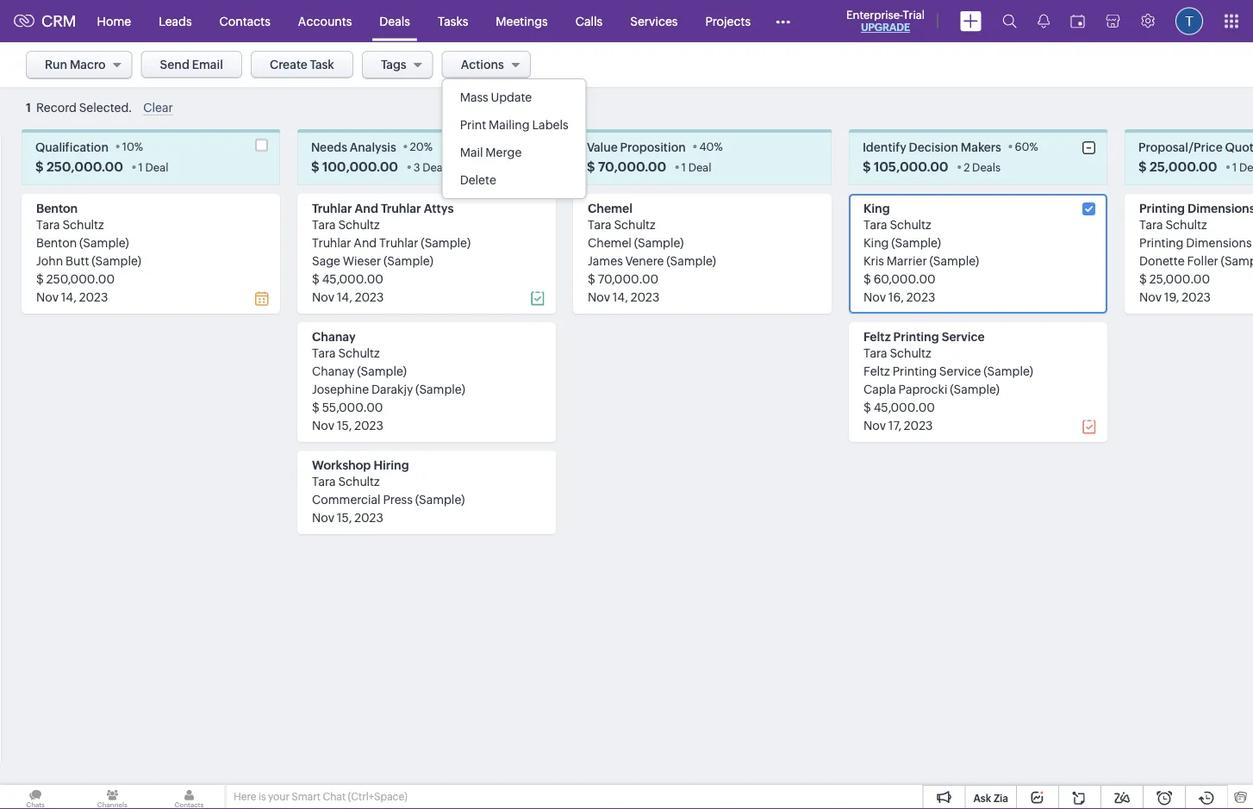 Task type: vqa. For each thing, say whether or not it's contained in the screenshot.
the tara in Chanay Tara Schultz Chanay (Sample) Josephine Darakjy (Sample) $ 55,000.00 Nov 15, 2023
yes



Task type: locate. For each thing, give the bounding box(es) containing it.
tara up the donette in the right top of the page
[[1139, 217, 1163, 231]]

schultz up chemel (sample) "link"
[[614, 217, 656, 231]]

update
[[491, 91, 532, 104]]

1 printing dimensions link from the top
[[1139, 201, 1253, 215]]

deal for $ 70,000.00
[[688, 161, 712, 174]]

$ down needs
[[311, 159, 319, 174]]

king link
[[864, 201, 890, 215]]

1
[[26, 101, 31, 115], [138, 161, 143, 174], [682, 161, 686, 174], [1233, 161, 1237, 174]]

deal down calendar icon
[[1049, 58, 1075, 72]]

create left task
[[270, 58, 308, 72]]

tara down workshop
[[312, 474, 336, 488]]

king up king (sample) link
[[864, 201, 890, 215]]

profile element
[[1165, 0, 1214, 42]]

1 horizontal spatial 1 deal
[[682, 161, 712, 174]]

benton tara schultz benton (sample) john butt (sample) $ 250,000.00 nov 14, 2023
[[36, 201, 141, 304]]

chanay up josephine
[[312, 364, 355, 378]]

tasks link
[[424, 0, 482, 42]]

create
[[270, 58, 308, 72], [1009, 58, 1047, 72]]

nov down john
[[36, 290, 59, 304]]

2 25,000.00 from the top
[[1150, 272, 1210, 286]]

nov down james
[[588, 290, 610, 304]]

1 deal for $ 250,000.00
[[138, 161, 168, 174]]

0 horizontal spatial deals
[[380, 14, 410, 28]]

(sample) right marrier on the right top of the page
[[930, 254, 979, 267]]

smart
[[292, 791, 321, 803]]

calendar image
[[1071, 14, 1085, 28]]

25,000.00 up 19,
[[1150, 272, 1210, 286]]

tara inside the workshop hiring tara schultz commercial press (sample) nov 15, 2023
[[312, 474, 336, 488]]

benton link
[[36, 201, 78, 215]]

create menu image
[[960, 11, 982, 31]]

deal down the clear
[[145, 161, 168, 174]]

(sample) right "press"
[[415, 492, 465, 506]]

(sample) up john butt (sample) link
[[79, 236, 129, 249]]

tara down benton link
[[36, 217, 60, 231]]

2 feltz from the top
[[864, 364, 890, 378]]

1 deal
[[138, 161, 168, 174], [682, 161, 712, 174]]

$ down the donette in the right top of the page
[[1139, 272, 1147, 286]]

create inside button
[[1009, 58, 1047, 72]]

(sample) right venere
[[666, 254, 716, 267]]

nov down commercial
[[312, 511, 334, 524]]

2023 down venere
[[631, 290, 660, 304]]

250,000.00 down the qualification at the left
[[46, 159, 123, 174]]

schultz up benton (sample) link
[[62, 217, 104, 231]]

$ down the qualification at the left
[[35, 159, 44, 174]]

2 king from the top
[[864, 236, 889, 249]]

25,000.00 down proposal/price
[[1150, 159, 1217, 174]]

projects link
[[692, 0, 765, 42]]

feltz printing service (sample) link
[[864, 364, 1033, 378]]

1 left the de
[[1233, 161, 1237, 174]]

tara down chanay 'link' at left top
[[312, 346, 336, 360]]

josephine
[[312, 382, 369, 396]]

actions up mass
[[461, 58, 504, 72]]

create for create deal
[[1009, 58, 1047, 72]]

tara down chemel link
[[588, 217, 612, 231]]

nov inside the workshop hiring tara schultz commercial press (sample) nov 15, 2023
[[312, 511, 334, 524]]

deals right 2 at the top right of page
[[972, 161, 1001, 174]]

deal down 40
[[688, 161, 712, 174]]

dimensions down 1 de
[[1188, 201, 1253, 215]]

0 vertical spatial 25,000.00
[[1150, 159, 1217, 174]]

calls
[[576, 14, 603, 28]]

crm
[[41, 12, 76, 30]]

15, down "55,000.00"
[[337, 418, 352, 432]]

4 % from the left
[[1030, 140, 1039, 153]]

schultz down feltz printing service link
[[890, 346, 932, 360]]

$ inside truhlar and truhlar attys tara schultz truhlar and truhlar (sample) sage wieser (sample) $ 45,000.00 nov 14, 2023
[[312, 272, 320, 286]]

here is your smart chat (ctrl+space)
[[234, 791, 407, 803]]

makers
[[961, 139, 1001, 153]]

feltz printing service link
[[864, 330, 985, 343]]

tara inside king tara schultz king (sample) kris marrier (sample) $ 60,000.00 nov 16, 2023
[[864, 217, 887, 231]]

1 down 10 %
[[138, 161, 143, 174]]

king (sample) link
[[864, 236, 941, 249]]

1 vertical spatial king
[[864, 236, 889, 249]]

deals for $ 105,000.00
[[972, 161, 1001, 174]]

chemel up chemel (sample) "link"
[[588, 201, 633, 215]]

printing dimensions link up donette foller (samp link
[[1139, 236, 1253, 249]]

feltz printing service tara schultz feltz printing service (sample) capla paprocki (sample) $ 45,000.00 nov 17, 2023
[[864, 330, 1033, 432]]

70,000.00
[[598, 159, 666, 174], [598, 272, 659, 286]]

0 horizontal spatial 45,000.00
[[322, 272, 384, 286]]

trial
[[903, 8, 925, 21]]

sage wieser (sample) link
[[312, 254, 433, 267]]

45,000.00 down "wieser"
[[322, 272, 384, 286]]

1 vertical spatial 15,
[[337, 511, 352, 524]]

(sample)
[[79, 236, 129, 249], [421, 236, 471, 249], [634, 236, 684, 249], [892, 236, 941, 249], [92, 254, 141, 267], [384, 254, 433, 267], [666, 254, 716, 267], [930, 254, 979, 267], [357, 364, 407, 378], [984, 364, 1033, 378], [416, 382, 465, 396], [950, 382, 1000, 396], [415, 492, 465, 506]]

15, inside 'chanay tara schultz chanay (sample) josephine darakjy (sample) $ 55,000.00 nov 15, 2023'
[[337, 418, 352, 432]]

attys
[[424, 201, 454, 215]]

2 create from the left
[[1009, 58, 1047, 72]]

$ down kris
[[864, 272, 871, 286]]

benton
[[36, 201, 78, 215], [36, 236, 77, 249]]

feltz down 16, on the top right of the page
[[864, 330, 891, 343]]

home
[[97, 14, 131, 28]]

create inside button
[[270, 58, 308, 72]]

search element
[[992, 0, 1027, 42]]

15, down commercial
[[337, 511, 352, 524]]

1 create from the left
[[270, 58, 308, 72]]

2 70,000.00 from the top
[[598, 272, 659, 286]]

1 % from the left
[[134, 140, 143, 153]]

john
[[36, 254, 63, 267]]

0 vertical spatial printing dimensions link
[[1139, 201, 1253, 215]]

benton up john
[[36, 236, 77, 249]]

service up feltz printing service (sample) link
[[942, 330, 985, 343]]

10 %
[[122, 140, 143, 153]]

deals link
[[366, 0, 424, 42]]

1 horizontal spatial deal
[[688, 161, 712, 174]]

0 horizontal spatial actions
[[461, 58, 504, 72]]

% for identify decision makers
[[1030, 140, 1039, 153]]

0 vertical spatial feltz
[[864, 330, 891, 343]]

$ down james
[[588, 272, 595, 286]]

%
[[134, 140, 143, 153], [424, 140, 433, 153], [714, 140, 723, 153], [1030, 140, 1039, 153]]

send email button
[[141, 51, 242, 78]]

1 14, from the left
[[61, 290, 77, 304]]

2023 down john butt (sample) link
[[79, 290, 108, 304]]

deals for $ 100,000.00
[[422, 161, 451, 174]]

commercial
[[312, 492, 381, 506]]

17,
[[888, 418, 902, 432]]

1 horizontal spatial actions
[[1156, 58, 1199, 72]]

printing dimensions link down $ 25,000.00
[[1139, 201, 1253, 215]]

2023 inside feltz printing service tara schultz feltz printing service (sample) capla paprocki (sample) $ 45,000.00 nov 17, 2023
[[904, 418, 933, 432]]

nov left 16, on the top right of the page
[[864, 290, 886, 304]]

proposal/price
[[1139, 139, 1223, 153]]

james venere (sample) link
[[588, 254, 716, 267]]

0 vertical spatial chanay
[[312, 330, 356, 343]]

$ down value
[[587, 159, 595, 174]]

0 vertical spatial benton
[[36, 201, 78, 215]]

1 vertical spatial printing dimensions link
[[1139, 236, 1253, 249]]

14, down butt
[[61, 290, 77, 304]]

2023 down sage wieser (sample) link
[[355, 290, 384, 304]]

1 1 deal from the left
[[138, 161, 168, 174]]

mass
[[460, 91, 488, 104]]

0 horizontal spatial deal
[[145, 161, 168, 174]]

(sample) up the james venere (sample) link
[[634, 236, 684, 249]]

0 horizontal spatial 14,
[[61, 290, 77, 304]]

1 vertical spatial 250,000.00
[[46, 272, 115, 286]]

20 %
[[410, 140, 433, 153]]

% for qualification
[[134, 140, 143, 153]]

create down signals element
[[1009, 58, 1047, 72]]

deal
[[1049, 58, 1075, 72], [145, 161, 168, 174], [688, 161, 712, 174]]

14, inside chemel tara schultz chemel (sample) james venere (sample) $ 70,000.00 nov 14, 2023
[[613, 290, 628, 304]]

dimensions
[[1188, 201, 1253, 215], [1186, 236, 1252, 249]]

14, down james
[[613, 290, 628, 304]]

decision
[[909, 139, 959, 153]]

20
[[410, 140, 424, 153]]

14, inside benton tara schultz benton (sample) john butt (sample) $ 250,000.00 nov 14, 2023
[[61, 290, 77, 304]]

service up capla paprocki (sample) link
[[939, 364, 981, 378]]

delete
[[460, 173, 496, 187]]

truhlar up sage wieser (sample) link
[[379, 236, 418, 249]]

nov down sage
[[312, 290, 334, 304]]

schultz down truhlar and truhlar attys link
[[338, 217, 380, 231]]

2 % from the left
[[424, 140, 433, 153]]

signals image
[[1038, 14, 1050, 28]]

2023 right 19,
[[1182, 290, 1211, 304]]

king tara schultz king (sample) kris marrier (sample) $ 60,000.00 nov 16, 2023
[[864, 201, 979, 304]]

create deal
[[1009, 58, 1075, 72]]

printing up the donette in the right top of the page
[[1139, 236, 1184, 249]]

nov left 19,
[[1139, 290, 1162, 304]]

tara down king link
[[864, 217, 887, 231]]

deals right 3
[[422, 161, 451, 174]]

1 horizontal spatial 14,
[[337, 290, 352, 304]]

2023 inside chemel tara schultz chemel (sample) james venere (sample) $ 70,000.00 nov 14, 2023
[[631, 290, 660, 304]]

0 vertical spatial chemel
[[588, 201, 633, 215]]

1 vertical spatial 70,000.00
[[598, 272, 659, 286]]

identify decision makers
[[863, 139, 1001, 153]]

nov inside 'chanay tara schultz chanay (sample) josephine darakjy (sample) $ 55,000.00 nov 15, 2023'
[[312, 418, 334, 432]]

meetings link
[[482, 0, 562, 42]]

and up "wieser"
[[354, 236, 377, 249]]

search image
[[1002, 14, 1017, 28]]

printing up paprocki
[[893, 364, 937, 378]]

2 actions from the left
[[1156, 58, 1199, 72]]

press
[[383, 492, 413, 506]]

105,000.00
[[874, 159, 949, 174]]

2 15, from the top
[[337, 511, 352, 524]]

2 horizontal spatial deals
[[972, 161, 1001, 174]]

$ 250,000.00
[[35, 159, 123, 174]]

1 vertical spatial feltz
[[864, 364, 890, 378]]

accounts
[[298, 14, 352, 28]]

0 vertical spatial 70,000.00
[[598, 159, 666, 174]]

truhlar and truhlar (sample) link
[[312, 236, 471, 249]]

projects
[[705, 14, 751, 28]]

deals up tags
[[380, 14, 410, 28]]

create deal button
[[992, 51, 1092, 79]]

chanay (sample) link
[[312, 364, 407, 378]]

capla paprocki (sample) link
[[864, 382, 1000, 396]]

0 vertical spatial 15,
[[337, 418, 352, 432]]

45,000.00 up 17,
[[874, 400, 935, 414]]

$ down the capla
[[864, 400, 871, 414]]

chanay up chanay (sample) link
[[312, 330, 356, 343]]

1 vertical spatial chemel
[[588, 236, 632, 249]]

2 250,000.00 from the top
[[46, 272, 115, 286]]

60,000.00
[[874, 272, 936, 286]]

1 vertical spatial benton
[[36, 236, 77, 249]]

(sample) down the attys
[[421, 236, 471, 249]]

0 vertical spatial 45,000.00
[[322, 272, 384, 286]]

2023 down 60,000.00
[[907, 290, 936, 304]]

and down 100,000.00
[[355, 201, 378, 215]]

$ down josephine
[[312, 400, 320, 414]]

sage
[[312, 254, 340, 267]]

25,000.00
[[1150, 159, 1217, 174], [1150, 272, 1210, 286]]

$
[[35, 159, 44, 174], [311, 159, 319, 174], [587, 159, 595, 174], [863, 159, 871, 174], [1139, 159, 1147, 174], [36, 272, 44, 286], [312, 272, 320, 286], [588, 272, 595, 286], [864, 272, 871, 286], [1139, 272, 1147, 286], [312, 400, 320, 414], [864, 400, 871, 414]]

2023 inside the workshop hiring tara schultz commercial press (sample) nov 15, 2023
[[354, 511, 383, 524]]

deal inside button
[[1049, 58, 1075, 72]]

schultz inside chemel tara schultz chemel (sample) james venere (sample) $ 70,000.00 nov 14, 2023
[[614, 217, 656, 231]]

printing
[[1139, 201, 1185, 215], [1139, 236, 1184, 249], [894, 330, 939, 343], [893, 364, 937, 378]]

chanay
[[312, 330, 356, 343], [312, 364, 355, 378]]

dimensions up foller
[[1186, 236, 1252, 249]]

1 chanay from the top
[[312, 330, 356, 343]]

0 horizontal spatial create
[[270, 58, 308, 72]]

0 horizontal spatial 1 deal
[[138, 161, 168, 174]]

send email
[[160, 58, 223, 72]]

2 chemel from the top
[[588, 236, 632, 249]]

3 14, from the left
[[613, 290, 628, 304]]

2 horizontal spatial deal
[[1049, 58, 1075, 72]]

printing dimensions link
[[1139, 201, 1253, 215], [1139, 236, 1253, 249]]

1 benton from the top
[[36, 201, 78, 215]]

tara up sage
[[312, 217, 336, 231]]

1 horizontal spatial 45,000.00
[[874, 400, 935, 414]]

deal for $ 250,000.00
[[145, 161, 168, 174]]

1 vertical spatial 45,000.00
[[874, 400, 935, 414]]

1 15, from the top
[[337, 418, 352, 432]]

14, down "wieser"
[[337, 290, 352, 304]]

2023 right 17,
[[904, 418, 933, 432]]

schultz down the workshop hiring link on the left of page
[[338, 474, 380, 488]]

2023 inside printing dimensions tara schultz printing dimensions  donette foller (samp $ 25,000.00 nov 19, 2023
[[1182, 290, 1211, 304]]

truhlar and truhlar attys link
[[312, 201, 454, 215]]

14, for benton tara schultz benton (sample) john butt (sample) $ 250,000.00 nov 14, 2023
[[61, 290, 77, 304]]

1 horizontal spatial create
[[1009, 58, 1047, 72]]

3 % from the left
[[714, 140, 723, 153]]

70,000.00 down venere
[[598, 272, 659, 286]]

king up kris
[[864, 236, 889, 249]]

250,000.00 down butt
[[46, 272, 115, 286]]

tara up the capla
[[864, 346, 887, 360]]

2023 down commercial press (sample) 'link' in the bottom left of the page
[[354, 511, 383, 524]]

2 14, from the left
[[337, 290, 352, 304]]

actions down profile 'element'
[[1156, 58, 1199, 72]]

2 1 deal from the left
[[682, 161, 712, 174]]

1 deal down 10 %
[[138, 161, 168, 174]]

nov inside chemel tara schultz chemel (sample) james venere (sample) $ 70,000.00 nov 14, 2023
[[588, 290, 610, 304]]

1 deal down 40
[[682, 161, 712, 174]]

70,000.00 down the value proposition on the top
[[598, 159, 666, 174]]

nov left 17,
[[864, 418, 886, 432]]

$ inside printing dimensions tara schultz printing dimensions  donette foller (samp $ 25,000.00 nov 19, 2023
[[1139, 272, 1147, 286]]

truhlar
[[312, 201, 352, 215], [381, 201, 421, 215], [312, 236, 351, 249], [379, 236, 418, 249]]

1 horizontal spatial deals
[[422, 161, 451, 174]]

1 vertical spatial chanay
[[312, 364, 355, 378]]

0 vertical spatial 250,000.00
[[46, 159, 123, 174]]

(sample) up josephine darakjy (sample) link
[[357, 364, 407, 378]]

2 horizontal spatial 14,
[[613, 290, 628, 304]]

45,000.00
[[322, 272, 384, 286], [874, 400, 935, 414]]

0 vertical spatial king
[[864, 201, 890, 215]]

schultz
[[62, 217, 104, 231], [338, 217, 380, 231], [614, 217, 656, 231], [890, 217, 932, 231], [1166, 217, 1207, 231], [338, 346, 380, 360], [890, 346, 932, 360], [338, 474, 380, 488]]

tara
[[36, 217, 60, 231], [312, 217, 336, 231], [588, 217, 612, 231], [864, 217, 887, 231], [1139, 217, 1163, 231], [312, 346, 336, 360], [864, 346, 887, 360], [312, 474, 336, 488]]

2023 inside benton tara schultz benton (sample) john butt (sample) $ 250,000.00 nov 14, 2023
[[79, 290, 108, 304]]

quot
[[1225, 139, 1253, 153]]

(samp
[[1221, 254, 1253, 267]]

$ 105,000.00
[[863, 159, 949, 174]]

1 vertical spatial 25,000.00
[[1150, 272, 1210, 286]]

tags
[[381, 58, 407, 72]]

schultz up donette foller (samp link
[[1166, 217, 1207, 231]]

2 chanay from the top
[[312, 364, 355, 378]]

$ inside benton tara schultz benton (sample) john butt (sample) $ 250,000.00 nov 14, 2023
[[36, 272, 44, 286]]

2023 down "55,000.00"
[[354, 418, 383, 432]]



Task type: describe. For each thing, give the bounding box(es) containing it.
channels image
[[77, 785, 148, 809]]

schultz inside king tara schultz king (sample) kris marrier (sample) $ 60,000.00 nov 16, 2023
[[890, 217, 932, 231]]

1 chemel from the top
[[588, 201, 633, 215]]

1 record selected.
[[26, 101, 132, 115]]

services
[[630, 14, 678, 28]]

workshop
[[312, 458, 371, 472]]

leads link
[[145, 0, 206, 42]]

1 de
[[1233, 161, 1253, 174]]

2 printing dimensions link from the top
[[1139, 236, 1253, 249]]

schultz inside benton tara schultz benton (sample) john butt (sample) $ 250,000.00 nov 14, 2023
[[62, 217, 104, 231]]

de
[[1239, 161, 1253, 174]]

tara inside printing dimensions tara schultz printing dimensions  donette foller (samp $ 25,000.00 nov 19, 2023
[[1139, 217, 1163, 231]]

1 vertical spatial dimensions
[[1186, 236, 1252, 249]]

run macro button
[[26, 51, 132, 78]]

calls link
[[562, 0, 617, 42]]

contacts
[[219, 14, 271, 28]]

(sample) inside the workshop hiring tara schultz commercial press (sample) nov 15, 2023
[[415, 492, 465, 506]]

enterprise-
[[846, 8, 903, 21]]

60 %
[[1015, 140, 1039, 153]]

printing dimensions tara schultz printing dimensions  donette foller (samp $ 25,000.00 nov 19, 2023
[[1139, 201, 1253, 304]]

stageview
[[26, 104, 94, 117]]

tara inside truhlar and truhlar attys tara schultz truhlar and truhlar (sample) sage wieser (sample) $ 45,000.00 nov 14, 2023
[[312, 217, 336, 231]]

run macro
[[45, 58, 106, 72]]

$ inside 'chanay tara schultz chanay (sample) josephine darakjy (sample) $ 55,000.00 nov 15, 2023'
[[312, 400, 320, 414]]

0 vertical spatial dimensions
[[1188, 201, 1253, 215]]

(sample) down benton (sample) link
[[92, 254, 141, 267]]

2 benton from the top
[[36, 236, 77, 249]]

nov inside truhlar and truhlar attys tara schultz truhlar and truhlar (sample) sage wieser (sample) $ 45,000.00 nov 14, 2023
[[312, 290, 334, 304]]

% for value proposition
[[714, 140, 723, 153]]

70,000.00 inside chemel tara schultz chemel (sample) james venere (sample) $ 70,000.00 nov 14, 2023
[[598, 272, 659, 286]]

paprocki
[[899, 382, 948, 396]]

14, for chemel tara schultz chemel (sample) james venere (sample) $ 70,000.00 nov 14, 2023
[[613, 290, 628, 304]]

$ 70,000.00
[[587, 159, 666, 174]]

contacts link
[[206, 0, 284, 42]]

chats image
[[0, 785, 71, 809]]

nov inside king tara schultz king (sample) kris marrier (sample) $ 60,000.00 nov 16, 2023
[[864, 290, 886, 304]]

(sample) down truhlar and truhlar (sample) link
[[384, 254, 433, 267]]

2023 inside king tara schultz king (sample) kris marrier (sample) $ 60,000.00 nov 16, 2023
[[907, 290, 936, 304]]

16,
[[888, 290, 904, 304]]

profile image
[[1176, 7, 1203, 35]]

3
[[413, 161, 420, 174]]

tara inside benton tara schultz benton (sample) john butt (sample) $ 250,000.00 nov 14, 2023
[[36, 217, 60, 231]]

ask
[[974, 793, 991, 804]]

40
[[699, 140, 714, 153]]

15, inside the workshop hiring tara schultz commercial press (sample) nov 15, 2023
[[337, 511, 352, 524]]

truhlar up truhlar and truhlar (sample) link
[[381, 201, 421, 215]]

hiring
[[374, 458, 409, 472]]

nov inside printing dimensions tara schultz printing dimensions  donette foller (samp $ 25,000.00 nov 19, 2023
[[1139, 290, 1162, 304]]

selected.
[[79, 101, 132, 115]]

2023 inside 'chanay tara schultz chanay (sample) josephine darakjy (sample) $ 55,000.00 nov 15, 2023'
[[354, 418, 383, 432]]

home link
[[83, 0, 145, 42]]

tara inside feltz printing service tara schultz feltz printing service (sample) capla paprocki (sample) $ 45,000.00 nov 17, 2023
[[864, 346, 887, 360]]

2 deals
[[964, 161, 1001, 174]]

meetings
[[496, 14, 548, 28]]

create for create task
[[270, 58, 308, 72]]

task
[[310, 58, 334, 72]]

email
[[192, 58, 223, 72]]

upgrade
[[861, 22, 910, 33]]

1 for $ 250,000.00
[[138, 161, 143, 174]]

nov inside benton tara schultz benton (sample) john butt (sample) $ 250,000.00 nov 14, 2023
[[36, 290, 59, 304]]

1 vertical spatial service
[[939, 364, 981, 378]]

truhlar down $ 100,000.00 on the left
[[312, 201, 352, 215]]

truhlar and truhlar attys tara schultz truhlar and truhlar (sample) sage wieser (sample) $ 45,000.00 nov 14, 2023
[[312, 201, 471, 304]]

1 king from the top
[[864, 201, 890, 215]]

1 25,000.00 from the top
[[1150, 159, 1217, 174]]

print
[[460, 118, 486, 132]]

chanay link
[[312, 330, 356, 343]]

proposal/price quot
[[1139, 139, 1253, 153]]

$ inside king tara schultz king (sample) kris marrier (sample) $ 60,000.00 nov 16, 2023
[[864, 272, 871, 286]]

60
[[1015, 140, 1030, 153]]

3 deals
[[413, 161, 451, 174]]

mailing
[[489, 118, 530, 132]]

$ inside chemel tara schultz chemel (sample) james venere (sample) $ 70,000.00 nov 14, 2023
[[588, 272, 595, 286]]

schultz inside the workshop hiring tara schultz commercial press (sample) nov 15, 2023
[[338, 474, 380, 488]]

chemel link
[[588, 201, 633, 215]]

chanay tara schultz chanay (sample) josephine darakjy (sample) $ 55,000.00 nov 15, 2023
[[312, 330, 465, 432]]

analysis
[[350, 139, 396, 153]]

(sample) up kris marrier (sample) link
[[892, 236, 941, 249]]

schultz inside feltz printing service tara schultz feltz printing service (sample) capla paprocki (sample) $ 45,000.00 nov 17, 2023
[[890, 346, 932, 360]]

1 feltz from the top
[[864, 330, 891, 343]]

josephine darakjy (sample) link
[[312, 382, 465, 396]]

venere
[[625, 254, 664, 267]]

tara inside 'chanay tara schultz chanay (sample) josephine darakjy (sample) $ 55,000.00 nov 15, 2023'
[[312, 346, 336, 360]]

leads
[[159, 14, 192, 28]]

darakjy
[[371, 382, 413, 396]]

(sample) up capla paprocki (sample) link
[[984, 364, 1033, 378]]

1 deal for $ 70,000.00
[[682, 161, 712, 174]]

printing down $ 25,000.00
[[1139, 201, 1185, 215]]

1 for $ 25,000.00
[[1233, 161, 1237, 174]]

nov inside feltz printing service tara schultz feltz printing service (sample) capla paprocki (sample) $ 45,000.00 nov 17, 2023
[[864, 418, 886, 432]]

commercial press (sample) link
[[312, 492, 465, 506]]

create task
[[270, 58, 334, 72]]

$ 100,000.00
[[311, 159, 398, 174]]

john butt (sample) link
[[36, 254, 141, 267]]

wieser
[[343, 254, 381, 267]]

(sample) right the darakjy
[[416, 382, 465, 396]]

10
[[122, 140, 134, 153]]

truhlar up sage
[[312, 236, 351, 249]]

send
[[160, 58, 190, 72]]

schultz inside truhlar and truhlar attys tara schultz truhlar and truhlar (sample) sage wieser (sample) $ 45,000.00 nov 14, 2023
[[338, 217, 380, 231]]

butt
[[66, 254, 89, 267]]

ask zia
[[974, 793, 1008, 804]]

250,000.00 inside benton tara schultz benton (sample) john butt (sample) $ 250,000.00 nov 14, 2023
[[46, 272, 115, 286]]

chemel (sample) link
[[588, 236, 684, 249]]

2023 inside truhlar and truhlar attys tara schultz truhlar and truhlar (sample) sage wieser (sample) $ 45,000.00 nov 14, 2023
[[355, 290, 384, 304]]

Other Modules field
[[765, 7, 802, 35]]

$ down identify
[[863, 159, 871, 174]]

create menu element
[[950, 0, 992, 42]]

schultz inside 'chanay tara schultz chanay (sample) josephine darakjy (sample) $ 55,000.00 nov 15, 2023'
[[338, 346, 380, 360]]

1 70,000.00 from the top
[[598, 159, 666, 174]]

kris marrier (sample) link
[[864, 254, 979, 267]]

identify
[[863, 139, 907, 153]]

(sample) down feltz printing service (sample) link
[[950, 382, 1000, 396]]

0 vertical spatial service
[[942, 330, 985, 343]]

marrier
[[887, 254, 927, 267]]

1 left record
[[26, 101, 31, 115]]

here
[[234, 791, 256, 803]]

signals element
[[1027, 0, 1060, 42]]

$ inside feltz printing service tara schultz feltz printing service (sample) capla paprocki (sample) $ 45,000.00 nov 17, 2023
[[864, 400, 871, 414]]

1 vertical spatial and
[[354, 236, 377, 249]]

labels
[[532, 118, 568, 132]]

14, inside truhlar and truhlar attys tara schultz truhlar and truhlar (sample) sage wieser (sample) $ 45,000.00 nov 14, 2023
[[337, 290, 352, 304]]

print mailing labels
[[460, 118, 568, 132]]

needs
[[311, 139, 347, 153]]

19,
[[1164, 290, 1179, 304]]

foller
[[1187, 254, 1219, 267]]

kris
[[864, 254, 884, 267]]

1 for $ 70,000.00
[[682, 161, 686, 174]]

merge
[[486, 146, 522, 159]]

tara inside chemel tara schultz chemel (sample) james venere (sample) $ 70,000.00 nov 14, 2023
[[588, 217, 612, 231]]

macro
[[70, 58, 106, 72]]

contacts image
[[154, 785, 225, 809]]

chat
[[323, 791, 346, 803]]

record
[[36, 101, 77, 115]]

100,000.00
[[322, 159, 398, 174]]

proposition
[[620, 139, 686, 153]]

james
[[588, 254, 623, 267]]

donette
[[1139, 254, 1185, 267]]

% for needs analysis
[[424, 140, 433, 153]]

1 250,000.00 from the top
[[46, 159, 123, 174]]

0 vertical spatial and
[[355, 201, 378, 215]]

value proposition
[[587, 139, 686, 153]]

45,000.00 inside truhlar and truhlar attys tara schultz truhlar and truhlar (sample) sage wieser (sample) $ 45,000.00 nov 14, 2023
[[322, 272, 384, 286]]

benton (sample) link
[[36, 236, 129, 249]]

schultz inside printing dimensions tara schultz printing dimensions  donette foller (samp $ 25,000.00 nov 19, 2023
[[1166, 217, 1207, 231]]

45,000.00 inside feltz printing service tara schultz feltz printing service (sample) capla paprocki (sample) $ 45,000.00 nov 17, 2023
[[874, 400, 935, 414]]

$ down proposal/price
[[1139, 159, 1147, 174]]

40 %
[[699, 140, 723, 153]]

crm link
[[14, 12, 76, 30]]

25,000.00 inside printing dimensions tara schultz printing dimensions  donette foller (samp $ 25,000.00 nov 19, 2023
[[1150, 272, 1210, 286]]

printing down 16, on the top right of the page
[[894, 330, 939, 343]]

1 actions from the left
[[461, 58, 504, 72]]



